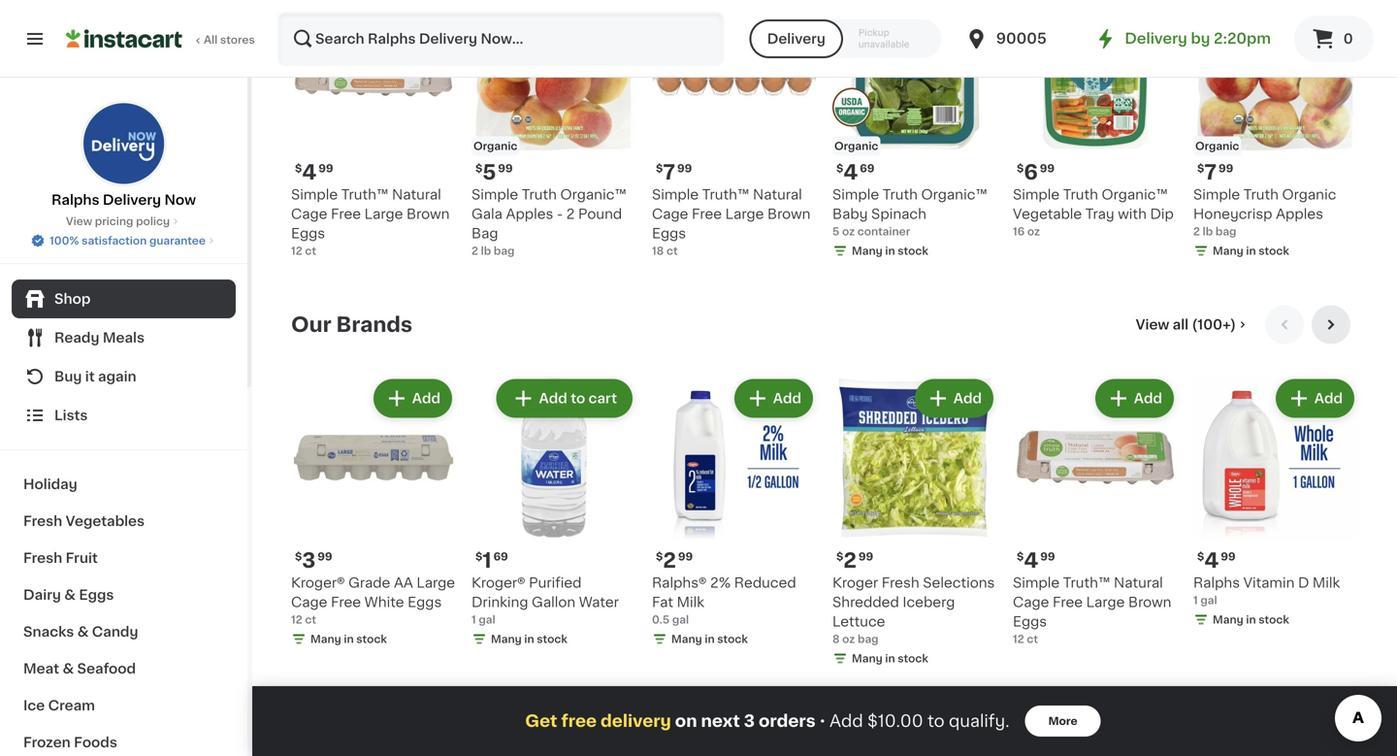 Task type: vqa. For each thing, say whether or not it's contained in the screenshot.
the "Swanson® 100% Natural Chicken Broth 32 fl oz" at the left bottom of page
no



Task type: describe. For each thing, give the bounding box(es) containing it.
lb inside simple truth organic honeycrisp apples 2 lb bag
[[1203, 226, 1214, 237]]

dairy
[[23, 588, 61, 602]]

stock for water
[[537, 634, 568, 644]]

bag inside simple truth organic honeycrisp apples 2 lb bag
[[1216, 226, 1237, 237]]

$ 5 99
[[476, 162, 513, 182]]

2%
[[711, 576, 731, 590]]

kroger fresh selections shredded iceberg lettuce 8 oz bag
[[833, 576, 996, 644]]

7 for simple truth™ natural cage free large brown eggs
[[663, 162, 676, 182]]

cream
[[48, 699, 95, 713]]

more
[[1049, 716, 1078, 727]]

gal inside ralphs vitamin d milk 1 gal
[[1201, 595, 1218, 606]]

ralphs® 2% reduced fat milk 0.5 gal
[[652, 576, 797, 625]]

milk inside ralphs vitamin d milk 1 gal
[[1313, 576, 1341, 590]]

12 inside kroger® grade aa large cage free white eggs 12 ct
[[291, 614, 303, 625]]

kroger® for 1
[[472, 576, 526, 590]]

view pricing policy link
[[66, 214, 182, 229]]

by
[[1192, 32, 1211, 46]]

ralphs for ralphs vitamin d milk 1 gal
[[1194, 576, 1241, 590]]

snacks & candy link
[[12, 614, 236, 650]]

buy
[[54, 370, 82, 383]]

honeycrisp
[[1194, 207, 1273, 221]]

brown inside simple truth™ natural cage free large brown eggs 18 ct
[[768, 207, 811, 221]]

truth™ inside the item carousel region
[[1064, 576, 1111, 590]]

white
[[365, 595, 404, 609]]

ice
[[23, 699, 45, 713]]

delivery for delivery
[[768, 32, 826, 46]]

many for gal
[[1214, 614, 1244, 625]]

ready meals
[[54, 331, 145, 345]]

2 up "kroger"
[[844, 550, 857, 571]]

shop link
[[12, 280, 236, 318]]

Search field
[[280, 14, 723, 64]]

in for free
[[344, 634, 354, 644]]

aa
[[394, 576, 413, 590]]

again
[[98, 370, 137, 383]]

0 horizontal spatial brown
[[407, 207, 450, 221]]

0 horizontal spatial natural
[[392, 188, 442, 201]]

gal for 2
[[673, 614, 689, 625]]

container
[[858, 226, 911, 237]]

instacart logo image
[[66, 27, 183, 50]]

snacks
[[23, 625, 74, 639]]

tray
[[1086, 207, 1115, 221]]

ready
[[54, 331, 99, 345]]

product group containing 6
[[1014, 0, 1179, 239]]

gala
[[472, 207, 503, 221]]

holiday link
[[12, 466, 236, 503]]

many for free
[[311, 634, 341, 644]]

organic™ for 5
[[561, 188, 627, 201]]

our
[[291, 314, 332, 335]]

to inside button
[[571, 391, 586, 405]]

ice cream link
[[12, 687, 236, 724]]

stock for cage
[[357, 634, 387, 644]]

(100+)
[[1193, 318, 1237, 331]]

natural inside the item carousel region
[[1115, 576, 1164, 590]]

$ 3 99
[[295, 550, 333, 571]]

vegetables
[[66, 515, 145, 528]]

treatment tracker modal dialog
[[252, 686, 1398, 756]]

in for gal
[[1247, 614, 1257, 625]]

oz inside simple truth organic™ vegetable tray with dip 16 oz
[[1028, 226, 1041, 237]]

ralphs delivery now
[[51, 193, 196, 207]]

drinking
[[472, 595, 529, 609]]

90005 button
[[966, 12, 1082, 66]]

simple inside simple truth organic™ gala apples - 2 pound bag 2 lb bag
[[472, 188, 519, 201]]

many in stock for 1
[[491, 634, 568, 644]]

shredded
[[833, 595, 900, 609]]

bag
[[472, 226, 499, 240]]

brown inside the item carousel region
[[1129, 595, 1172, 609]]

ct up more button
[[1027, 634, 1039, 644]]

service type group
[[750, 19, 942, 58]]

shop
[[54, 292, 91, 306]]

view all (100+)
[[1137, 318, 1237, 331]]

2 up ralphs®
[[663, 550, 677, 571]]

0.5
[[652, 614, 670, 625]]

8
[[833, 634, 840, 644]]

$ 6 99
[[1017, 162, 1055, 182]]

90005
[[997, 32, 1047, 46]]

& for meat
[[63, 662, 74, 676]]

apples for organic
[[1277, 207, 1324, 221]]

lettuce
[[833, 615, 886, 628]]

product group containing 5
[[472, 0, 637, 258]]

dairy & eggs
[[23, 588, 114, 602]]

100%
[[50, 235, 79, 246]]

2 inside simple truth organic honeycrisp apples 2 lb bag
[[1194, 226, 1201, 237]]

truth for vegetable
[[1064, 188, 1099, 201]]

fresh fruit
[[23, 551, 98, 565]]

organic inside product group
[[474, 141, 518, 151]]

bag inside kroger fresh selections shredded iceberg lettuce 8 oz bag
[[858, 634, 879, 644]]

view all (100+) link
[[1137, 315, 1250, 334]]

1 inside ralphs vitamin d milk 1 gal
[[1194, 595, 1199, 606]]

seafood
[[77, 662, 136, 676]]

product group containing 1
[[472, 375, 637, 651]]

$ inside the $ 5 99
[[476, 163, 483, 174]]

cage inside simple truth™ natural cage free large brown eggs 18 ct
[[652, 207, 689, 221]]

candy
[[92, 625, 138, 639]]

cart
[[589, 391, 617, 405]]

kroger
[[833, 576, 879, 590]]

dip
[[1151, 207, 1175, 221]]

$ inside $ 1 69
[[476, 551, 483, 562]]

stock for spinach
[[898, 245, 929, 256]]

iceberg
[[903, 595, 956, 609]]

simple inside simple truth organic™ baby spinach 5 oz container
[[833, 188, 880, 201]]

lists
[[54, 409, 88, 422]]

delivery by 2:20pm
[[1126, 32, 1272, 46]]

organic™ inside simple truth organic™ baby spinach 5 oz container
[[922, 188, 988, 201]]

view pricing policy
[[66, 216, 170, 227]]

$ 7 99 for simple truth organic honeycrisp apples
[[1198, 162, 1234, 182]]

simple truth organic™ vegetable tray with dip 16 oz
[[1014, 188, 1175, 237]]

3 inside product group
[[302, 550, 316, 571]]

stock for iceberg
[[898, 653, 929, 664]]

grade
[[349, 576, 391, 590]]

meat
[[23, 662, 59, 676]]

0 horizontal spatial delivery
[[103, 193, 161, 207]]

qualify.
[[949, 713, 1010, 730]]

delivery by 2:20pm link
[[1095, 27, 1272, 50]]

many for lettuce
[[852, 653, 883, 664]]

our brands
[[291, 314, 413, 335]]

free
[[562, 713, 597, 730]]

69 for 4
[[860, 163, 875, 174]]

$ 2 99 for ralphs® 2% reduced fat milk
[[656, 550, 693, 571]]

reduced
[[735, 576, 797, 590]]

meals
[[103, 331, 145, 345]]

stock for apples
[[1259, 245, 1290, 256]]

ralphs vitamin d milk 1 gal
[[1194, 576, 1341, 606]]

simple truth organic™ gala apples - 2 pound bag 2 lb bag
[[472, 188, 627, 256]]

$ inside the $ 4 69
[[837, 163, 844, 174]]

simple inside simple truth™ natural cage free large brown eggs 18 ct
[[652, 188, 699, 201]]

69 for 1
[[494, 551, 508, 562]]

more button
[[1026, 706, 1102, 737]]

fresh for fresh vegetables
[[23, 515, 62, 528]]

oz inside simple truth organic™ baby spinach 5 oz container
[[843, 226, 855, 237]]

many in stock for 0.5
[[672, 634, 748, 644]]

simple truth™ natural cage free large brown eggs 12 ct inside the item carousel region
[[1014, 576, 1172, 644]]

apples for organic™
[[506, 207, 554, 221]]

on
[[675, 713, 698, 730]]

holiday
[[23, 478, 77, 491]]

all
[[1173, 318, 1189, 331]]



Task type: locate. For each thing, give the bounding box(es) containing it.
with
[[1119, 207, 1147, 221]]

stock down ralphs vitamin d milk 1 gal
[[1259, 614, 1290, 625]]

eggs inside kroger® grade aa large cage free white eggs 12 ct
[[408, 595, 442, 609]]

truth inside simple truth organic honeycrisp apples 2 lb bag
[[1244, 188, 1280, 201]]

1 $ 7 99 from the left
[[656, 162, 692, 182]]

1 horizontal spatial 5
[[833, 226, 840, 237]]

fruit
[[66, 551, 98, 565]]

0 horizontal spatial bag
[[494, 245, 515, 256]]

item carousel region
[[291, 305, 1359, 678]]

0 vertical spatial 1
[[483, 550, 492, 571]]

2 right '-'
[[567, 207, 575, 221]]

1 7 from the left
[[663, 162, 676, 182]]

2:20pm
[[1215, 32, 1272, 46]]

in for 5
[[886, 245, 896, 256]]

many for 2
[[1214, 245, 1244, 256]]

oz right 8
[[843, 634, 856, 644]]

5
[[483, 162, 496, 182], [833, 226, 840, 237]]

0 vertical spatial to
[[571, 391, 586, 405]]

0 vertical spatial lb
[[1203, 226, 1214, 237]]

many down fat
[[672, 634, 703, 644]]

view left 'all'
[[1137, 318, 1170, 331]]

0 horizontal spatial apples
[[506, 207, 554, 221]]

simple truth organic™ baby spinach 5 oz container
[[833, 188, 988, 237]]

$ 7 99 up honeycrisp
[[1198, 162, 1234, 182]]

0 horizontal spatial 5
[[483, 162, 496, 182]]

5 inside simple truth organic™ baby spinach 5 oz container
[[833, 226, 840, 237]]

ralphs delivery now logo image
[[81, 101, 166, 186]]

to right $10.00
[[928, 713, 945, 730]]

stock down kroger® grade aa large cage free white eggs 12 ct
[[357, 634, 387, 644]]

1 horizontal spatial to
[[928, 713, 945, 730]]

many in stock down kroger® purified drinking gallon water 1 gal in the left bottom of the page
[[491, 634, 568, 644]]

None search field
[[278, 12, 725, 66]]

truth for baby
[[883, 188, 918, 201]]

kroger®
[[291, 576, 345, 590], [472, 576, 526, 590]]

apples inside simple truth organic honeycrisp apples 2 lb bag
[[1277, 207, 1324, 221]]

free inside kroger® grade aa large cage free white eggs 12 ct
[[331, 595, 361, 609]]

meat & seafood
[[23, 662, 136, 676]]

ralphs inside ralphs vitamin d milk 1 gal
[[1194, 576, 1241, 590]]

16
[[1014, 226, 1025, 237]]

1 horizontal spatial delivery
[[768, 32, 826, 46]]

ready meals button
[[12, 318, 236, 357]]

2 down bag at the top of page
[[472, 245, 479, 256]]

0 horizontal spatial to
[[571, 391, 586, 405]]

many in stock for lettuce
[[852, 653, 929, 664]]

next
[[701, 713, 741, 730]]

in down kroger® purified drinking gallon water 1 gal in the left bottom of the page
[[525, 634, 535, 644]]

item badge image
[[833, 88, 872, 127]]

1 horizontal spatial 3
[[744, 713, 755, 730]]

delivery for delivery by 2:20pm
[[1126, 32, 1188, 46]]

organic inside simple truth organic honeycrisp apples 2 lb bag
[[1283, 188, 1337, 201]]

stock for 1
[[1259, 614, 1290, 625]]

0 vertical spatial fresh
[[23, 515, 62, 528]]

delivery
[[1126, 32, 1188, 46], [768, 32, 826, 46], [103, 193, 161, 207]]

truth
[[522, 188, 557, 201], [883, 188, 918, 201], [1064, 188, 1099, 201], [1244, 188, 1280, 201]]

apples left '-'
[[506, 207, 554, 221]]

many down 'lettuce'
[[852, 653, 883, 664]]

kroger® for 3
[[291, 576, 345, 590]]

1 horizontal spatial gal
[[673, 614, 689, 625]]

gal inside ralphs® 2% reduced fat milk 0.5 gal
[[673, 614, 689, 625]]

0
[[1344, 32, 1354, 46]]

1 vertical spatial &
[[77, 625, 89, 639]]

99 inside $ 3 99
[[318, 551, 333, 562]]

ct right 18
[[667, 245, 678, 256]]

& right meat at the bottom
[[63, 662, 74, 676]]

1 horizontal spatial 1
[[483, 550, 492, 571]]

add inside treatment tracker modal dialog
[[830, 713, 864, 730]]

1 horizontal spatial $ 2 99
[[837, 550, 874, 571]]

3 inside treatment tracker modal dialog
[[744, 713, 755, 730]]

large inside kroger® grade aa large cage free white eggs 12 ct
[[417, 576, 455, 590]]

kroger® inside kroger® purified drinking gallon water 1 gal
[[472, 576, 526, 590]]

ralphs for ralphs delivery now
[[51, 193, 100, 207]]

0 vertical spatial &
[[64, 588, 76, 602]]

5 up gala
[[483, 162, 496, 182]]

stock down kroger fresh selections shredded iceberg lettuce 8 oz bag
[[898, 653, 929, 664]]

selections
[[923, 576, 996, 590]]

eggs inside simple truth™ natural cage free large brown eggs 18 ct
[[652, 226, 687, 240]]

2 kroger® from the left
[[472, 576, 526, 590]]

2 down honeycrisp
[[1194, 226, 1201, 237]]

many in stock down simple truth organic honeycrisp apples 2 lb bag
[[1214, 245, 1290, 256]]

bag down bag at the top of page
[[494, 245, 515, 256]]

fresh down holiday
[[23, 515, 62, 528]]

ct inside simple truth™ natural cage free large brown eggs 18 ct
[[667, 245, 678, 256]]

$ 7 99 for simple truth™ natural cage free large brown eggs
[[656, 162, 692, 182]]

simple truth™ natural cage free large brown eggs 18 ct
[[652, 188, 811, 256]]

0 vertical spatial 12
[[291, 245, 303, 256]]

many in stock for 5
[[852, 245, 929, 256]]

view for view all (100+)
[[1137, 318, 1170, 331]]

ralphs
[[51, 193, 100, 207], [1194, 576, 1241, 590]]

view
[[66, 216, 92, 227], [1137, 318, 1170, 331]]

0 horizontal spatial $ 7 99
[[656, 162, 692, 182]]

3 organic™ from the left
[[1102, 188, 1169, 201]]

0 horizontal spatial $ 4 99
[[295, 162, 334, 182]]

in down 'lettuce'
[[886, 653, 896, 664]]

gallon
[[532, 595, 576, 609]]

1 horizontal spatial lb
[[1203, 226, 1214, 237]]

oz right 16 on the right top
[[1028, 226, 1041, 237]]

2 vertical spatial bag
[[858, 634, 879, 644]]

many down the drinking
[[491, 634, 522, 644]]

all stores link
[[66, 12, 256, 66]]

d
[[1299, 576, 1310, 590]]

99 inside the $ 5 99
[[498, 163, 513, 174]]

stock down ralphs® 2% reduced fat milk 0.5 gal
[[718, 634, 748, 644]]

1
[[483, 550, 492, 571], [1194, 595, 1199, 606], [472, 614, 476, 625]]

organic™ up spinach
[[922, 188, 988, 201]]

get
[[525, 713, 558, 730]]

truth up spinach
[[883, 188, 918, 201]]

ralphs left vitamin
[[1194, 576, 1241, 590]]

0 horizontal spatial gal
[[479, 614, 496, 625]]

0 horizontal spatial view
[[66, 216, 92, 227]]

& for snacks
[[77, 625, 89, 639]]

3 up kroger® grade aa large cage free white eggs 12 ct
[[302, 550, 316, 571]]

18
[[652, 245, 664, 256]]

1 vertical spatial 12
[[291, 614, 303, 625]]

lists link
[[12, 396, 236, 435]]

0 horizontal spatial lb
[[481, 245, 491, 256]]

milk right d
[[1313, 576, 1341, 590]]

99
[[319, 163, 334, 174], [498, 163, 513, 174], [678, 163, 692, 174], [1041, 163, 1055, 174], [1219, 163, 1234, 174], [318, 551, 333, 562], [678, 551, 693, 562], [859, 551, 874, 562], [1041, 551, 1056, 562], [1222, 551, 1236, 562]]

baby
[[833, 207, 868, 221]]

truth inside simple truth organic™ baby spinach 5 oz container
[[883, 188, 918, 201]]

many for 5
[[852, 245, 883, 256]]

apples inside simple truth organic™ gala apples - 2 pound bag 2 lb bag
[[506, 207, 554, 221]]

1 horizontal spatial 7
[[1205, 162, 1217, 182]]

view for view pricing policy
[[66, 216, 92, 227]]

fat
[[652, 595, 674, 609]]

$ 7 99 up simple truth™ natural cage free large brown eggs 18 ct
[[656, 162, 692, 182]]

1 horizontal spatial view
[[1137, 318, 1170, 331]]

delivery button
[[750, 19, 844, 58]]

1 vertical spatial milk
[[677, 595, 705, 609]]

bag
[[1216, 226, 1237, 237], [494, 245, 515, 256], [858, 634, 879, 644]]

1 vertical spatial 1
[[1194, 595, 1199, 606]]

4 truth from the left
[[1244, 188, 1280, 201]]

0 horizontal spatial 7
[[663, 162, 676, 182]]

organic™ inside simple truth organic™ gala apples - 2 pound bag 2 lb bag
[[561, 188, 627, 201]]

in
[[886, 245, 896, 256], [1247, 245, 1257, 256], [1247, 614, 1257, 625], [344, 634, 354, 644], [525, 634, 535, 644], [705, 634, 715, 644], [886, 653, 896, 664]]

$10.00
[[868, 713, 924, 730]]

0 horizontal spatial simple truth™ natural cage free large brown eggs 12 ct
[[291, 188, 450, 256]]

ct inside kroger® grade aa large cage free white eggs 12 ct
[[305, 614, 316, 625]]

satisfaction
[[82, 235, 147, 246]]

stock down container
[[898, 245, 929, 256]]

1 horizontal spatial natural
[[753, 188, 803, 201]]

many in stock down kroger® grade aa large cage free white eggs 12 ct
[[311, 634, 387, 644]]

truth inside simple truth organic™ vegetable tray with dip 16 oz
[[1064, 188, 1099, 201]]

2 vertical spatial 12
[[1014, 634, 1025, 644]]

large
[[365, 207, 403, 221], [726, 207, 764, 221], [417, 576, 455, 590], [1087, 595, 1126, 609]]

many for 0.5
[[672, 634, 703, 644]]

many in stock for free
[[311, 634, 387, 644]]

2 horizontal spatial brown
[[1129, 595, 1172, 609]]

69 inside $ 1 69
[[494, 551, 508, 562]]

2 horizontal spatial gal
[[1201, 595, 1218, 606]]

0 button
[[1295, 16, 1375, 62]]

1 inside kroger® purified drinking gallon water 1 gal
[[472, 614, 476, 625]]

truth up tray
[[1064, 188, 1099, 201]]

1 horizontal spatial kroger®
[[472, 576, 526, 590]]

$ inside $ 6 99
[[1017, 163, 1025, 174]]

many down kroger® grade aa large cage free white eggs 12 ct
[[311, 634, 341, 644]]

1 vertical spatial 5
[[833, 226, 840, 237]]

many in stock down ralphs vitamin d milk 1 gal
[[1214, 614, 1290, 625]]

orders
[[759, 713, 816, 730]]

3 right next
[[744, 713, 755, 730]]

ct down $ 3 99
[[305, 614, 316, 625]]

1 horizontal spatial 69
[[860, 163, 875, 174]]

cage inside kroger® grade aa large cage free white eggs 12 ct
[[291, 595, 328, 609]]

truth™ inside simple truth™ natural cage free large brown eggs 18 ct
[[703, 188, 750, 201]]

1 horizontal spatial $ 7 99
[[1198, 162, 1234, 182]]

lb down bag at the top of page
[[481, 245, 491, 256]]

2 vertical spatial fresh
[[882, 576, 920, 590]]

fresh up dairy
[[23, 551, 62, 565]]

get free delivery on next 3 orders • add $10.00 to qualify.
[[525, 713, 1010, 730]]

& left "candy"
[[77, 625, 89, 639]]

buy it again link
[[12, 357, 236, 396]]

fresh up iceberg
[[882, 576, 920, 590]]

many in stock down 'lettuce'
[[852, 653, 929, 664]]

organic™ up with
[[1102, 188, 1169, 201]]

bag down 'lettuce'
[[858, 634, 879, 644]]

many in stock for 2
[[1214, 245, 1290, 256]]

1 vertical spatial 3
[[744, 713, 755, 730]]

ct
[[305, 245, 316, 256], [667, 245, 678, 256], [305, 614, 316, 625], [1027, 634, 1039, 644]]

2 horizontal spatial organic™
[[1102, 188, 1169, 201]]

1 horizontal spatial ralphs
[[1194, 576, 1241, 590]]

now
[[165, 193, 196, 207]]

many in stock down container
[[852, 245, 929, 256]]

0 horizontal spatial milk
[[677, 595, 705, 609]]

2 organic™ from the left
[[922, 188, 988, 201]]

buy it again
[[54, 370, 137, 383]]

many down ralphs vitamin d milk 1 gal
[[1214, 614, 1244, 625]]

0 vertical spatial view
[[66, 216, 92, 227]]

policy
[[136, 216, 170, 227]]

purified
[[529, 576, 582, 590]]

0 horizontal spatial 3
[[302, 550, 316, 571]]

1 vertical spatial 69
[[494, 551, 508, 562]]

& for dairy
[[64, 588, 76, 602]]

69 up the drinking
[[494, 551, 508, 562]]

delivery inside button
[[768, 32, 826, 46]]

many down honeycrisp
[[1214, 245, 1244, 256]]

1 apples from the left
[[506, 207, 554, 221]]

& right dairy
[[64, 588, 76, 602]]

delivery
[[601, 713, 672, 730]]

gal inside kroger® purified drinking gallon water 1 gal
[[479, 614, 496, 625]]

$ 1 69
[[476, 550, 508, 571]]

2 vertical spatial &
[[63, 662, 74, 676]]

$ inside $ 3 99
[[295, 551, 302, 562]]

2 horizontal spatial $ 4 99
[[1198, 550, 1236, 571]]

view up 100%
[[66, 216, 92, 227]]

water
[[579, 595, 619, 609]]

1 vertical spatial ralphs
[[1194, 576, 1241, 590]]

0 horizontal spatial truth™
[[341, 188, 389, 201]]

100% satisfaction guarantee
[[50, 235, 206, 246]]

kroger® purified drinking gallon water 1 gal
[[472, 576, 619, 625]]

organic™ for 6
[[1102, 188, 1169, 201]]

frozen foods
[[23, 736, 117, 749]]

5 down baby
[[833, 226, 840, 237]]

69 up baby
[[860, 163, 875, 174]]

kroger® inside kroger® grade aa large cage free white eggs 12 ct
[[291, 576, 345, 590]]

natural inside simple truth™ natural cage free large brown eggs 18 ct
[[753, 188, 803, 201]]

in for lettuce
[[886, 653, 896, 664]]

product group
[[291, 0, 456, 258], [472, 0, 637, 258], [652, 0, 817, 258], [833, 0, 998, 262], [1014, 0, 1179, 239], [1194, 0, 1359, 262], [291, 375, 456, 651], [472, 375, 637, 651], [652, 375, 817, 651], [833, 375, 998, 670], [1014, 375, 1179, 647], [1194, 375, 1359, 631]]

3 truth from the left
[[1064, 188, 1099, 201]]

1 horizontal spatial milk
[[1313, 576, 1341, 590]]

fresh vegetables
[[23, 515, 145, 528]]

2 horizontal spatial delivery
[[1126, 32, 1188, 46]]

in down simple truth organic honeycrisp apples 2 lb bag
[[1247, 245, 1257, 256]]

simple inside the item carousel region
[[1014, 576, 1060, 590]]

1 horizontal spatial $ 4 99
[[1017, 550, 1056, 571]]

$ 2 99 up ralphs®
[[656, 550, 693, 571]]

in down kroger® grade aa large cage free white eggs 12 ct
[[344, 634, 354, 644]]

gal for 1
[[479, 614, 496, 625]]

ralphs delivery now link
[[51, 101, 196, 210]]

kroger® up the drinking
[[472, 576, 526, 590]]

organic
[[474, 141, 518, 151], [835, 141, 879, 151], [1196, 141, 1240, 151], [1283, 188, 1337, 201]]

2 horizontal spatial natural
[[1115, 576, 1164, 590]]

6
[[1025, 162, 1039, 182]]

0 horizontal spatial ralphs
[[51, 193, 100, 207]]

stock for milk
[[718, 634, 748, 644]]

bag down honeycrisp
[[1216, 226, 1237, 237]]

2
[[567, 207, 575, 221], [1194, 226, 1201, 237], [472, 245, 479, 256], [663, 550, 677, 571], [844, 550, 857, 571]]

snacks & candy
[[23, 625, 138, 639]]

ready meals link
[[12, 318, 236, 357]]

kroger® down $ 3 99
[[291, 576, 345, 590]]

simple inside simple truth organic honeycrisp apples 2 lb bag
[[1194, 188, 1241, 201]]

1 vertical spatial simple truth™ natural cage free large brown eggs 12 ct
[[1014, 576, 1172, 644]]

view inside "link"
[[1137, 318, 1170, 331]]

69 inside the $ 4 69
[[860, 163, 875, 174]]

2 apples from the left
[[1277, 207, 1324, 221]]

1 vertical spatial to
[[928, 713, 945, 730]]

simple truth™ natural cage free large brown eggs 12 ct
[[291, 188, 450, 256], [1014, 576, 1172, 644]]

0 horizontal spatial 1
[[472, 614, 476, 625]]

fresh vegetables link
[[12, 503, 236, 540]]

in for 0.5
[[705, 634, 715, 644]]

2 $ 2 99 from the left
[[837, 550, 874, 571]]

4
[[302, 162, 317, 182], [844, 162, 858, 182], [1025, 550, 1039, 571], [1205, 550, 1220, 571]]

1 horizontal spatial bag
[[858, 634, 879, 644]]

0 vertical spatial milk
[[1313, 576, 1341, 590]]

oz down baby
[[843, 226, 855, 237]]

in down ralphs vitamin d milk 1 gal
[[1247, 614, 1257, 625]]

apples
[[506, 207, 554, 221], [1277, 207, 1324, 221]]

7 for simple truth organic honeycrisp apples
[[1205, 162, 1217, 182]]

$ 2 99 up "kroger"
[[837, 550, 874, 571]]

pricing
[[95, 216, 133, 227]]

1 truth from the left
[[522, 188, 557, 201]]

truth inside simple truth organic™ gala apples - 2 pound bag 2 lb bag
[[522, 188, 557, 201]]

it
[[85, 370, 95, 383]]

0 vertical spatial 3
[[302, 550, 316, 571]]

oz inside kroger fresh selections shredded iceberg lettuce 8 oz bag
[[843, 634, 856, 644]]

in for 2
[[1247, 245, 1257, 256]]

1 horizontal spatial truth™
[[703, 188, 750, 201]]

product group containing 3
[[291, 375, 456, 651]]

simple inside simple truth organic™ vegetable tray with dip 16 oz
[[1014, 188, 1060, 201]]

99 inside $ 6 99
[[1041, 163, 1055, 174]]

$ 4 69
[[837, 162, 875, 182]]

0 horizontal spatial 69
[[494, 551, 508, 562]]

0 vertical spatial 5
[[483, 162, 496, 182]]

large inside simple truth™ natural cage free large brown eggs 18 ct
[[726, 207, 764, 221]]

1 vertical spatial fresh
[[23, 551, 62, 565]]

2 horizontal spatial 1
[[1194, 595, 1199, 606]]

0 horizontal spatial kroger®
[[291, 576, 345, 590]]

$ 2 99 for kroger fresh selections shredded iceberg lettuce
[[837, 550, 874, 571]]

$ 4 99
[[295, 162, 334, 182], [1017, 550, 1056, 571], [1198, 550, 1236, 571]]

1 horizontal spatial apples
[[1277, 207, 1324, 221]]

to left the cart
[[571, 391, 586, 405]]

in down container
[[886, 245, 896, 256]]

1 horizontal spatial simple truth™ natural cage free large brown eggs 12 ct
[[1014, 576, 1172, 644]]

0 horizontal spatial organic™
[[561, 188, 627, 201]]

0 vertical spatial simple truth™ natural cage free large brown eggs 12 ct
[[291, 188, 450, 256]]

oz
[[843, 226, 855, 237], [1028, 226, 1041, 237], [843, 634, 856, 644]]

7 up 18
[[663, 162, 676, 182]]

1 vertical spatial lb
[[481, 245, 491, 256]]

1 $ 2 99 from the left
[[656, 550, 693, 571]]

1 kroger® from the left
[[291, 576, 345, 590]]

5 inside product group
[[483, 162, 496, 182]]

1 vertical spatial bag
[[494, 245, 515, 256]]

apples right honeycrisp
[[1277, 207, 1324, 221]]

add inside button
[[539, 391, 568, 405]]

milk down ralphs®
[[677, 595, 705, 609]]

0 vertical spatial ralphs
[[51, 193, 100, 207]]

many in stock for gal
[[1214, 614, 1290, 625]]

1 horizontal spatial brown
[[768, 207, 811, 221]]

2 vertical spatial 1
[[472, 614, 476, 625]]

1 horizontal spatial organic™
[[922, 188, 988, 201]]

free inside simple truth™ natural cage free large brown eggs 18 ct
[[692, 207, 722, 221]]

$ 7 99
[[656, 162, 692, 182], [1198, 162, 1234, 182]]

free
[[331, 207, 361, 221], [692, 207, 722, 221], [331, 595, 361, 609], [1053, 595, 1084, 609]]

lb down honeycrisp
[[1203, 226, 1214, 237]]

ct up our
[[305, 245, 316, 256]]

7 up honeycrisp
[[1205, 162, 1217, 182]]

ralphs up 100%
[[51, 193, 100, 207]]

delivery inside 'link'
[[1126, 32, 1188, 46]]

0 vertical spatial 69
[[860, 163, 875, 174]]

eggs
[[291, 226, 325, 240], [652, 226, 687, 240], [79, 588, 114, 602], [408, 595, 442, 609], [1014, 615, 1048, 628]]

to inside treatment tracker modal dialog
[[928, 713, 945, 730]]

truth up '-'
[[522, 188, 557, 201]]

in for 1
[[525, 634, 535, 644]]

lb
[[1203, 226, 1214, 237], [481, 245, 491, 256]]

stock down simple truth organic honeycrisp apples 2 lb bag
[[1259, 245, 1290, 256]]

many in stock down ralphs® 2% reduced fat milk 0.5 gal
[[672, 634, 748, 644]]

ralphs®
[[652, 576, 707, 590]]

$ 2 99
[[656, 550, 693, 571], [837, 550, 874, 571]]

0 horizontal spatial $ 2 99
[[656, 550, 693, 571]]

2 truth from the left
[[883, 188, 918, 201]]

kroger® grade aa large cage free white eggs 12 ct
[[291, 576, 455, 625]]

2 horizontal spatial truth™
[[1064, 576, 1111, 590]]

truth for honeycrisp
[[1244, 188, 1280, 201]]

truth up honeycrisp
[[1244, 188, 1280, 201]]

1 vertical spatial view
[[1137, 318, 1170, 331]]

add to cart
[[539, 391, 617, 405]]

1 organic™ from the left
[[561, 188, 627, 201]]

milk inside ralphs® 2% reduced fat milk 0.5 gal
[[677, 595, 705, 609]]

simple truth organic honeycrisp apples 2 lb bag
[[1194, 188, 1337, 237]]

natural
[[392, 188, 442, 201], [753, 188, 803, 201], [1115, 576, 1164, 590]]

stock down gallon
[[537, 634, 568, 644]]

in down ralphs® 2% reduced fat milk 0.5 gal
[[705, 634, 715, 644]]

69
[[860, 163, 875, 174], [494, 551, 508, 562]]

fresh inside kroger fresh selections shredded iceberg lettuce 8 oz bag
[[882, 576, 920, 590]]

fresh for fresh fruit
[[23, 551, 62, 565]]

all
[[204, 34, 218, 45]]

organic™ up the pound
[[561, 188, 627, 201]]

fresh inside 'link'
[[23, 515, 62, 528]]

bag inside simple truth organic™ gala apples - 2 pound bag 2 lb bag
[[494, 245, 515, 256]]

0 vertical spatial bag
[[1216, 226, 1237, 237]]

spinach
[[872, 207, 927, 221]]

2 7 from the left
[[1205, 162, 1217, 182]]

many for 1
[[491, 634, 522, 644]]

2 horizontal spatial bag
[[1216, 226, 1237, 237]]

lb inside simple truth organic™ gala apples - 2 pound bag 2 lb bag
[[481, 245, 491, 256]]

all stores
[[204, 34, 255, 45]]

pound
[[579, 207, 623, 221]]

2 $ 7 99 from the left
[[1198, 162, 1234, 182]]

organic™ inside simple truth organic™ vegetable tray with dip 16 oz
[[1102, 188, 1169, 201]]

truth for gala
[[522, 188, 557, 201]]

many down container
[[852, 245, 883, 256]]



